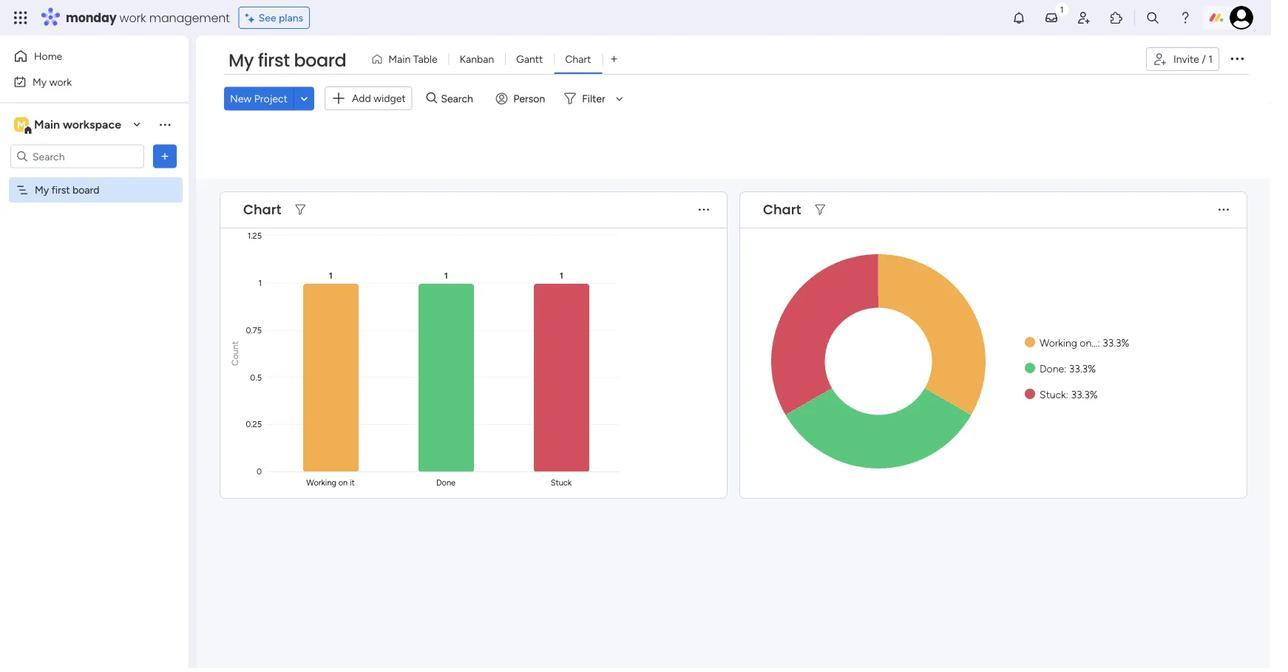 Task type: vqa. For each thing, say whether or not it's contained in the screenshot.
the rightmost Chart
yes



Task type: locate. For each thing, give the bounding box(es) containing it.
33.3% down the working on it : 33.3%
[[1069, 362, 1096, 375]]

search everything image
[[1145, 10, 1160, 25]]

chart for v2 funnel icon
[[763, 200, 801, 219]]

select product image
[[13, 10, 28, 25]]

apps image
[[1109, 10, 1124, 25]]

main workspace
[[34, 118, 121, 132]]

widget
[[373, 92, 406, 105]]

my first board inside list box
[[35, 184, 99, 196]]

2 vertical spatial :
[[1066, 388, 1068, 400]]

more dots image for v2 funnel image
[[699, 204, 709, 215]]

1 vertical spatial work
[[49, 75, 72, 88]]

0 vertical spatial my
[[228, 48, 254, 73]]

john smith image
[[1230, 6, 1253, 30]]

33.3% right it
[[1103, 336, 1129, 349]]

main inside workspace selection element
[[34, 118, 60, 132]]

main left table
[[388, 53, 411, 65]]

invite / 1
[[1173, 53, 1213, 65]]

33.3%
[[1103, 336, 1129, 349], [1069, 362, 1096, 375], [1071, 388, 1098, 400]]

chart
[[565, 53, 591, 65], [243, 200, 281, 219], [763, 200, 801, 219]]

board inside list box
[[73, 184, 99, 196]]

1 image
[[1055, 1, 1068, 17]]

my work
[[33, 75, 72, 88]]

chart left v2 funnel icon
[[763, 200, 801, 219]]

main right workspace icon
[[34, 118, 60, 132]]

1 horizontal spatial chart
[[565, 53, 591, 65]]

2 horizontal spatial chart
[[763, 200, 801, 219]]

: down done : 33.3%
[[1066, 388, 1068, 400]]

workspace options image
[[157, 117, 172, 132]]

board down "search in workspace" "field"
[[73, 184, 99, 196]]

work inside button
[[49, 75, 72, 88]]

work
[[119, 9, 146, 26], [49, 75, 72, 88]]

main for main workspace
[[34, 118, 60, 132]]

first inside list box
[[52, 184, 70, 196]]

project
[[254, 92, 288, 105]]

0 horizontal spatial board
[[73, 184, 99, 196]]

first down "search in workspace" "field"
[[52, 184, 70, 196]]

stuck
[[1040, 388, 1066, 400]]

main
[[388, 53, 411, 65], [34, 118, 60, 132]]

new
[[230, 92, 252, 105]]

0 horizontal spatial more dots image
[[699, 204, 709, 215]]

0 vertical spatial my first board
[[228, 48, 346, 73]]

my down "search in workspace" "field"
[[35, 184, 49, 196]]

m
[[17, 118, 26, 131]]

0 horizontal spatial first
[[52, 184, 70, 196]]

new project button
[[224, 87, 293, 110]]

options image down workspace options icon
[[157, 149, 172, 164]]

main content
[[196, 179, 1271, 668]]

1 vertical spatial main
[[34, 118, 60, 132]]

1
[[1208, 53, 1213, 65]]

add widget
[[352, 92, 406, 105]]

1 vertical spatial 33.3%
[[1069, 362, 1096, 375]]

board up angle down icon
[[294, 48, 346, 73]]

0 horizontal spatial chart
[[243, 200, 281, 219]]

my first board
[[228, 48, 346, 73], [35, 184, 99, 196]]

notifications image
[[1012, 10, 1026, 25]]

main inside "button"
[[388, 53, 411, 65]]

33.3% down done : 33.3%
[[1071, 388, 1098, 400]]

workspace selection element
[[14, 116, 123, 135]]

work down home
[[49, 75, 72, 88]]

on
[[1080, 336, 1092, 349]]

0 horizontal spatial options image
[[157, 149, 172, 164]]

2 vertical spatial my
[[35, 184, 49, 196]]

My first board field
[[225, 48, 350, 73]]

work right the monday
[[119, 9, 146, 26]]

help image
[[1178, 10, 1193, 25]]

1 horizontal spatial work
[[119, 9, 146, 26]]

board
[[294, 48, 346, 73], [73, 184, 99, 196]]

:
[[1098, 336, 1100, 349], [1064, 362, 1066, 375], [1066, 388, 1068, 400]]

2 vertical spatial 33.3%
[[1071, 388, 1098, 400]]

0 vertical spatial board
[[294, 48, 346, 73]]

0 horizontal spatial main
[[34, 118, 60, 132]]

1 vertical spatial options image
[[157, 149, 172, 164]]

add
[[352, 92, 371, 105]]

done
[[1040, 362, 1064, 375]]

1 horizontal spatial board
[[294, 48, 346, 73]]

0 horizontal spatial work
[[49, 75, 72, 88]]

person button
[[490, 87, 554, 110]]

: for stuck : 33.3%
[[1066, 388, 1068, 400]]

33.3% for done : 33.3%
[[1069, 362, 1096, 375]]

more dots image for v2 funnel icon
[[1219, 204, 1229, 215]]

first
[[258, 48, 290, 73], [52, 184, 70, 196]]

v2 funnel image
[[815, 204, 825, 215]]

1 vertical spatial my first board
[[35, 184, 99, 196]]

option
[[0, 177, 189, 180]]

my first board up the project
[[228, 48, 346, 73]]

options image
[[1228, 49, 1246, 67], [157, 149, 172, 164]]

0 vertical spatial work
[[119, 9, 146, 26]]

dapulse drag handle 3 image
[[229, 204, 235, 215]]

1 vertical spatial first
[[52, 184, 70, 196]]

1 horizontal spatial options image
[[1228, 49, 1246, 67]]

work for my
[[49, 75, 72, 88]]

management
[[149, 9, 230, 26]]

v2 funnel image
[[295, 204, 305, 215]]

1 horizontal spatial main
[[388, 53, 411, 65]]

: right on
[[1098, 336, 1100, 349]]

options image right 1
[[1228, 49, 1246, 67]]

kanban button
[[449, 47, 505, 71]]

0 horizontal spatial my first board
[[35, 184, 99, 196]]

: up stuck : 33.3%
[[1064, 362, 1066, 375]]

1 vertical spatial board
[[73, 184, 99, 196]]

my
[[228, 48, 254, 73], [33, 75, 47, 88], [35, 184, 49, 196]]

1 vertical spatial :
[[1064, 362, 1066, 375]]

0 vertical spatial main
[[388, 53, 411, 65]]

0 vertical spatial options image
[[1228, 49, 1246, 67]]

1 horizontal spatial more dots image
[[1219, 204, 1229, 215]]

1 horizontal spatial my first board
[[228, 48, 346, 73]]

1 more dots image from the left
[[699, 204, 709, 215]]

2 more dots image from the left
[[1219, 204, 1229, 215]]

my up new
[[228, 48, 254, 73]]

0 vertical spatial first
[[258, 48, 290, 73]]

main content containing chart
[[196, 179, 1271, 668]]

my down home
[[33, 75, 47, 88]]

chart left "add view" icon
[[565, 53, 591, 65]]

1 horizontal spatial first
[[258, 48, 290, 73]]

my first board down "search in workspace" "field"
[[35, 184, 99, 196]]

chart right "dapulse drag handle 3" image
[[243, 200, 281, 219]]

main for main table
[[388, 53, 411, 65]]

filter
[[582, 92, 605, 105]]

more dots image
[[699, 204, 709, 215], [1219, 204, 1229, 215]]

workspace
[[63, 118, 121, 132]]

working on it : 33.3%
[[1040, 336, 1129, 349]]

done : 33.3%
[[1040, 362, 1096, 375]]

my inside field
[[228, 48, 254, 73]]

first up the project
[[258, 48, 290, 73]]

invite members image
[[1077, 10, 1091, 25]]

1 vertical spatial my
[[33, 75, 47, 88]]



Task type: describe. For each thing, give the bounding box(es) containing it.
my first board list box
[[0, 175, 189, 402]]

arrow down image
[[611, 90, 628, 107]]

first inside field
[[258, 48, 290, 73]]

Search field
[[437, 88, 482, 109]]

chart button
[[554, 47, 602, 71]]

plans
[[279, 11, 303, 24]]

main table button
[[365, 47, 449, 71]]

my inside button
[[33, 75, 47, 88]]

workspace image
[[14, 116, 29, 133]]

0 vertical spatial 33.3%
[[1103, 336, 1129, 349]]

gantt button
[[505, 47, 554, 71]]

filter button
[[558, 87, 628, 110]]

invite / 1 button
[[1146, 47, 1219, 71]]

33.3% for stuck : 33.3%
[[1071, 388, 1098, 400]]

chart inside 'chart' button
[[565, 53, 591, 65]]

monday work management
[[66, 9, 230, 26]]

stuck : 33.3%
[[1040, 388, 1098, 400]]

kanban
[[460, 53, 494, 65]]

: for done : 33.3%
[[1064, 362, 1066, 375]]

table
[[413, 53, 437, 65]]

v2 search image
[[426, 90, 437, 107]]

invite
[[1173, 53, 1199, 65]]

see
[[259, 11, 276, 24]]

working
[[1040, 336, 1077, 349]]

/
[[1202, 53, 1206, 65]]

monday
[[66, 9, 117, 26]]

home
[[34, 50, 62, 62]]

board inside field
[[294, 48, 346, 73]]

gantt
[[516, 53, 543, 65]]

inbox image
[[1044, 10, 1059, 25]]

see plans
[[259, 11, 303, 24]]

new project
[[230, 92, 288, 105]]

Search in workspace field
[[31, 148, 123, 165]]

add widget button
[[325, 87, 412, 110]]

my work button
[[9, 70, 159, 94]]

my first board inside field
[[228, 48, 346, 73]]

it
[[1094, 336, 1100, 349]]

my inside list box
[[35, 184, 49, 196]]

chart for v2 funnel image
[[243, 200, 281, 219]]

see plans button
[[239, 7, 310, 29]]

person
[[513, 92, 545, 105]]

add view image
[[611, 54, 617, 65]]

angle down image
[[301, 93, 308, 104]]

0 vertical spatial :
[[1098, 336, 1100, 349]]

main table
[[388, 53, 437, 65]]

work for monday
[[119, 9, 146, 26]]

home button
[[9, 44, 159, 68]]



